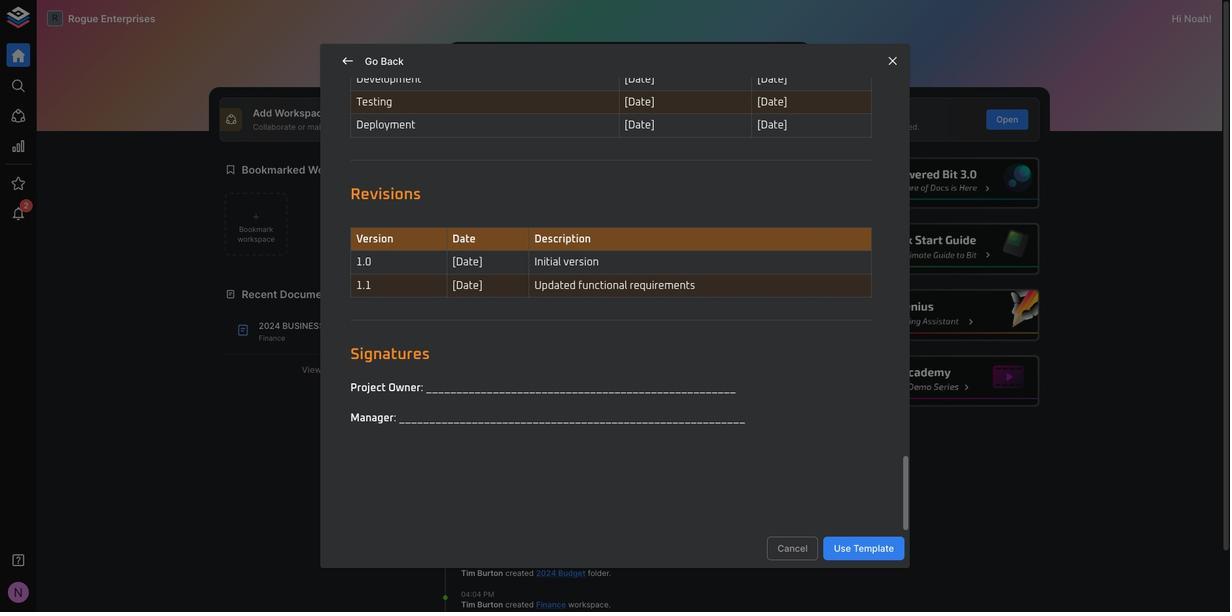 Task type: vqa. For each thing, say whether or not it's contained in the screenshot.


Task type: locate. For each thing, give the bounding box(es) containing it.
burton down 04:12
[[478, 398, 503, 408]]

initial
[[535, 257, 561, 267]]

view all
[[302, 364, 334, 375]]

burton inside 04:12 pm tim burton added noah lott to finance
[[478, 398, 503, 408]]

0 vertical spatial pm
[[482, 388, 493, 397]]

1 horizontal spatial add
[[446, 114, 462, 124]]

0 vertical spatial finance
[[259, 333, 285, 342]]

1 vertical spatial :
[[394, 413, 397, 424]]

1 vertical spatial noah
[[531, 398, 551, 408]]

pm right 04:12
[[482, 388, 493, 397]]

bookmark workspace
[[238, 224, 275, 244]]

pm inside 04:12 pm tim burton added noah lott to finance
[[482, 388, 493, 397]]

0 vertical spatial 2024
[[259, 321, 280, 331]]

1 vertical spatial finance
[[580, 398, 610, 408]]

finance inside 04:04 pm tim burton created finance workspace .
[[536, 600, 566, 609]]

hi noah !
[[1172, 12, 1212, 25]]

1 horizontal spatial 2024
[[536, 568, 556, 578]]

:
[[421, 383, 424, 393], [394, 413, 397, 424]]

1 horizontal spatial template
[[854, 542, 894, 553]]

. inside 04:07 pm tim burton created 2024 budget folder .
[[609, 568, 611, 578]]

1 vertical spatial burton
[[478, 568, 503, 578]]

noah down 'project owner : ___________________________________________________'
[[531, 398, 551, 408]]

workspace
[[238, 235, 275, 244], [568, 600, 609, 609]]

2 vertical spatial pm
[[484, 590, 495, 599]]

go back
[[365, 55, 404, 67]]

created left finance link
[[506, 600, 534, 609]]

or right doc
[[617, 122, 625, 132]]

updated
[[535, 280, 576, 291]]

template right use
[[854, 542, 894, 553]]

finance down ___________________________________________________
[[580, 398, 610, 408]]

created inside 04:04 pm tim burton created finance workspace .
[[506, 600, 534, 609]]

use
[[834, 542, 851, 553]]

noah inside 04:12 pm tim burton added noah lott to finance
[[531, 398, 551, 408]]

make
[[308, 122, 328, 132]]

: down signatures
[[421, 383, 424, 393]]

0 vertical spatial burton
[[478, 398, 503, 408]]

2 burton from the top
[[478, 568, 503, 578]]

: down owner
[[394, 413, 397, 424]]

0 horizontal spatial or
[[298, 122, 306, 132]]

recently
[[657, 288, 702, 301]]

tim for 2024
[[461, 568, 476, 578]]

_________________________________________________________
[[399, 413, 746, 424]]

1 horizontal spatial workspace
[[568, 600, 609, 609]]

. right budget in the left of the page
[[609, 568, 611, 578]]

0 vertical spatial :
[[421, 383, 424, 393]]

2 horizontal spatial finance
[[580, 398, 610, 408]]

bookmarked
[[242, 163, 306, 176]]

lott
[[553, 398, 568, 408]]

.
[[609, 568, 611, 578], [609, 600, 611, 609]]

back
[[381, 55, 404, 67]]

1 vertical spatial created
[[506, 600, 534, 609]]

2 or from the left
[[617, 122, 625, 132]]

1 vertical spatial .
[[609, 600, 611, 609]]

document
[[564, 107, 613, 119]]

1 vertical spatial 2024
[[536, 568, 556, 578]]

2 vertical spatial burton
[[478, 600, 503, 609]]

bookmark
[[239, 224, 273, 234]]

plan
[[327, 321, 350, 331]]

tim
[[461, 398, 476, 408], [461, 568, 476, 578], [461, 600, 476, 609]]

tim inside 04:07 pm tim burton created 2024 budget folder .
[[461, 568, 476, 578]]

tim inside 04:12 pm tim burton added noah lott to finance
[[461, 398, 476, 408]]

add button
[[433, 109, 475, 130]]

template up faster
[[807, 107, 851, 119]]

0 horizontal spatial workspace
[[275, 107, 328, 119]]

tim for noah
[[461, 398, 476, 408]]

04:12
[[461, 388, 480, 397]]

functional
[[579, 280, 627, 291]]

2024 left budget in the left of the page
[[536, 568, 556, 578]]

3 help image from the top
[[843, 289, 1040, 341]]

signatures
[[351, 347, 430, 363]]

1 tim from the top
[[461, 398, 476, 408]]

1 vertical spatial pm
[[483, 558, 494, 567]]

0 vertical spatial tim
[[461, 398, 476, 408]]

finance inside 2024 business plan finance
[[259, 333, 285, 342]]

burton down the '04:07'
[[478, 568, 503, 578]]

and
[[858, 122, 872, 132]]

created inside 04:07 pm tim burton created 2024 budget folder .
[[506, 568, 534, 578]]

2 vertical spatial finance
[[536, 600, 566, 609]]

04:07
[[461, 558, 481, 567]]

workspace inside 04:04 pm tim burton created finance workspace .
[[568, 600, 609, 609]]

added
[[506, 398, 529, 408]]

or left make
[[298, 122, 306, 132]]

deployment
[[356, 120, 416, 131]]

template inside button
[[854, 542, 894, 553]]

0 horizontal spatial add
[[253, 107, 272, 119]]

go back dialog
[[320, 0, 910, 568]]

burton inside 04:04 pm tim burton created finance workspace .
[[478, 600, 503, 609]]

finance down 2024 budget link
[[536, 600, 566, 609]]

1 vertical spatial tim
[[461, 568, 476, 578]]

3 burton from the top
[[478, 600, 503, 609]]

1 . from the top
[[609, 568, 611, 578]]

1 burton from the top
[[478, 398, 503, 408]]

0 horizontal spatial 2024
[[259, 321, 280, 331]]

workspace down bookmark
[[238, 235, 275, 244]]

finance down business
[[259, 333, 285, 342]]

finance
[[259, 333, 285, 342], [580, 398, 610, 408], [536, 600, 566, 609]]

bookmarked workspaces
[[242, 163, 371, 176]]

create
[[530, 107, 562, 119], [717, 114, 745, 124], [530, 122, 555, 132], [807, 122, 832, 132]]

template
[[807, 107, 851, 119], [854, 542, 894, 553]]

0 horizontal spatial finance
[[259, 333, 285, 342]]

activities
[[509, 288, 557, 301]]

add for add
[[446, 114, 462, 124]]

1 vertical spatial workspace
[[568, 600, 609, 609]]

recent
[[242, 288, 277, 301]]

created
[[506, 568, 534, 578], [506, 600, 534, 609]]

burton down 04:04
[[478, 600, 503, 609]]

tim inside 04:04 pm tim burton created finance workspace .
[[461, 600, 476, 609]]

manager
[[351, 413, 394, 424]]

0 vertical spatial .
[[609, 568, 611, 578]]

wiki.
[[627, 122, 644, 132]]

workspaces
[[308, 163, 371, 176]]

bookmark workspace button
[[225, 193, 288, 256]]

2024 down recent
[[259, 321, 280, 331]]

add
[[253, 107, 272, 119], [446, 114, 462, 124]]

0 horizontal spatial template
[[807, 107, 851, 119]]

template gallery create faster and get inspired.
[[807, 107, 920, 132]]

1 or from the left
[[298, 122, 306, 132]]

to
[[570, 398, 578, 408]]

any
[[557, 122, 570, 132]]

pm right 04:04
[[484, 590, 495, 599]]

workspace
[[275, 107, 328, 119], [450, 288, 507, 301]]

1 created from the top
[[506, 568, 534, 578]]

2 vertical spatial tim
[[461, 600, 476, 609]]

workspace inside add workspace collaborate or make it private.
[[275, 107, 328, 119]]

pm inside 04:04 pm tim burton created finance workspace .
[[484, 590, 495, 599]]

pm right the '04:07'
[[483, 558, 494, 567]]

workspace up make
[[275, 107, 328, 119]]

tim down 04:04
[[461, 600, 476, 609]]

tim down 04:12
[[461, 398, 476, 408]]

1 horizontal spatial finance
[[536, 600, 566, 609]]

manager : _________________________________________________________
[[351, 413, 746, 424]]

2 tim from the top
[[461, 568, 476, 578]]

hi
[[1172, 12, 1182, 25]]

enterprises
[[101, 12, 155, 25]]

project
[[351, 383, 386, 393]]

1.0
[[356, 257, 371, 267]]

2 . from the top
[[609, 600, 611, 609]]

0 horizontal spatial :
[[394, 413, 397, 424]]

. down the folder
[[609, 600, 611, 609]]

pm inside 04:07 pm tim burton created 2024 budget folder .
[[483, 558, 494, 567]]

. inside 04:04 pm tim burton created finance workspace .
[[609, 600, 611, 609]]

finance inside 04:12 pm tim burton added noah lott to finance
[[580, 398, 610, 408]]

workspace up today
[[450, 288, 507, 301]]

burton
[[478, 398, 503, 408], [478, 568, 503, 578], [478, 600, 503, 609]]

burton for finance
[[478, 600, 503, 609]]

2024 inside 04:07 pm tim burton created 2024 budget folder .
[[536, 568, 556, 578]]

0 vertical spatial created
[[506, 568, 534, 578]]

add inside button
[[446, 114, 462, 124]]

1 horizontal spatial or
[[617, 122, 625, 132]]

add inside add workspace collaborate or make it private.
[[253, 107, 272, 119]]

recent documents
[[242, 288, 338, 301]]

04:04
[[461, 590, 482, 599]]

collaborate
[[253, 122, 296, 132]]

favorited
[[704, 288, 752, 301]]

tim down the '04:07'
[[461, 568, 476, 578]]

2 created from the top
[[506, 600, 534, 609]]

0 horizontal spatial noah
[[531, 398, 551, 408]]

1 vertical spatial workspace
[[450, 288, 507, 301]]

3 tim from the top
[[461, 600, 476, 609]]

0 vertical spatial template
[[807, 107, 851, 119]]

help image
[[843, 157, 1040, 209], [843, 223, 1040, 275], [843, 289, 1040, 341], [843, 355, 1040, 407]]

found.
[[746, 413, 772, 424]]

add workspace collaborate or make it private.
[[253, 107, 365, 132]]

workspace down the folder
[[568, 600, 609, 609]]

2024
[[259, 321, 280, 331], [536, 568, 556, 578]]

0 vertical spatial workspace
[[275, 107, 328, 119]]

use template button
[[824, 536, 905, 560]]

view all button
[[225, 360, 411, 380]]

1 vertical spatial template
[[854, 542, 894, 553]]

open button
[[987, 109, 1029, 130]]

0 vertical spatial workspace
[[238, 235, 275, 244]]

noah
[[1185, 12, 1209, 25], [531, 398, 551, 408]]

0 horizontal spatial workspace
[[238, 235, 275, 244]]

noah right hi in the right top of the page
[[1185, 12, 1209, 25]]

get
[[874, 122, 886, 132]]

1 horizontal spatial noah
[[1185, 12, 1209, 25]]

burton inside 04:07 pm tim burton created 2024 budget folder .
[[478, 568, 503, 578]]

today
[[440, 318, 465, 329]]

burton for 2024
[[478, 568, 503, 578]]

!
[[1209, 12, 1212, 25]]

burton for noah
[[478, 398, 503, 408]]

created up 04:04 pm tim burton created finance workspace .
[[506, 568, 534, 578]]

initial version
[[535, 257, 599, 267]]

description
[[535, 234, 591, 244]]



Task type: describe. For each thing, give the bounding box(es) containing it.
1 horizontal spatial :
[[421, 383, 424, 393]]

created for 2024
[[506, 568, 534, 578]]

type
[[572, 122, 589, 132]]

go
[[365, 55, 378, 67]]

project owner : ___________________________________________________
[[351, 383, 736, 393]]

0 vertical spatial noah
[[1185, 12, 1209, 25]]

favorites
[[709, 413, 744, 424]]

04:07 pm tim burton created 2024 budget folder .
[[461, 558, 611, 578]]

use template
[[834, 542, 894, 553]]

faster
[[834, 122, 856, 132]]

version
[[564, 257, 599, 267]]

2024 inside 2024 business plan finance
[[259, 321, 280, 331]]

rogue enterprises
[[68, 12, 155, 25]]

pm for 2024
[[483, 558, 494, 567]]

1.1
[[356, 280, 371, 291]]

all
[[324, 364, 334, 375]]

development
[[356, 74, 422, 84]]

view
[[302, 364, 322, 375]]

or inside create document create any type of doc or wiki.
[[617, 122, 625, 132]]

of
[[591, 122, 599, 132]]

cancel
[[778, 542, 808, 553]]

workspace inside button
[[238, 235, 275, 244]]

2024 budget link
[[536, 568, 586, 578]]

workspace activities
[[450, 288, 557, 301]]

1 horizontal spatial workspace
[[450, 288, 507, 301]]

owner
[[389, 383, 421, 393]]

date
[[453, 234, 476, 244]]

doc
[[601, 122, 615, 132]]

revisions
[[351, 187, 421, 203]]

n
[[14, 585, 23, 599]]

create button
[[710, 109, 752, 130]]

template inside template gallery create faster and get inspired.
[[807, 107, 851, 119]]

open
[[997, 114, 1019, 124]]

documents
[[280, 288, 338, 301]]

version
[[356, 234, 394, 244]]

rogue
[[68, 12, 98, 25]]

add for add workspace collaborate or make it private.
[[253, 107, 272, 119]]

tim for finance
[[461, 600, 476, 609]]

budget
[[558, 568, 586, 578]]

pm for finance
[[484, 590, 495, 599]]

it
[[330, 122, 335, 132]]

pm for noah
[[482, 388, 493, 397]]

4 help image from the top
[[843, 355, 1040, 407]]

testing
[[356, 97, 392, 107]]

n button
[[4, 578, 33, 607]]

r
[[52, 13, 58, 23]]

2 help image from the top
[[843, 223, 1040, 275]]

recently favorited
[[657, 288, 752, 301]]

04:12 pm tim burton added noah lott to finance
[[461, 388, 610, 408]]

no
[[695, 413, 706, 424]]

requirements
[[630, 280, 695, 291]]

folder
[[588, 568, 609, 578]]

no favorites found.
[[695, 413, 772, 424]]

updated functional requirements
[[535, 280, 695, 291]]

create document create any type of doc or wiki.
[[530, 107, 644, 132]]

created for finance
[[506, 600, 534, 609]]

create inside button
[[717, 114, 745, 124]]

___________________________________________________
[[426, 383, 736, 393]]

1 help image from the top
[[843, 157, 1040, 209]]

private.
[[337, 122, 365, 132]]

gallery
[[854, 107, 887, 119]]

inspired.
[[888, 122, 920, 132]]

2024 business plan finance
[[259, 321, 350, 342]]

04:04 pm tim burton created finance workspace .
[[461, 590, 611, 609]]

business
[[282, 321, 325, 331]]

or inside add workspace collaborate or make it private.
[[298, 122, 306, 132]]

cancel button
[[767, 536, 819, 560]]

create inside template gallery create faster and get inspired.
[[807, 122, 832, 132]]



